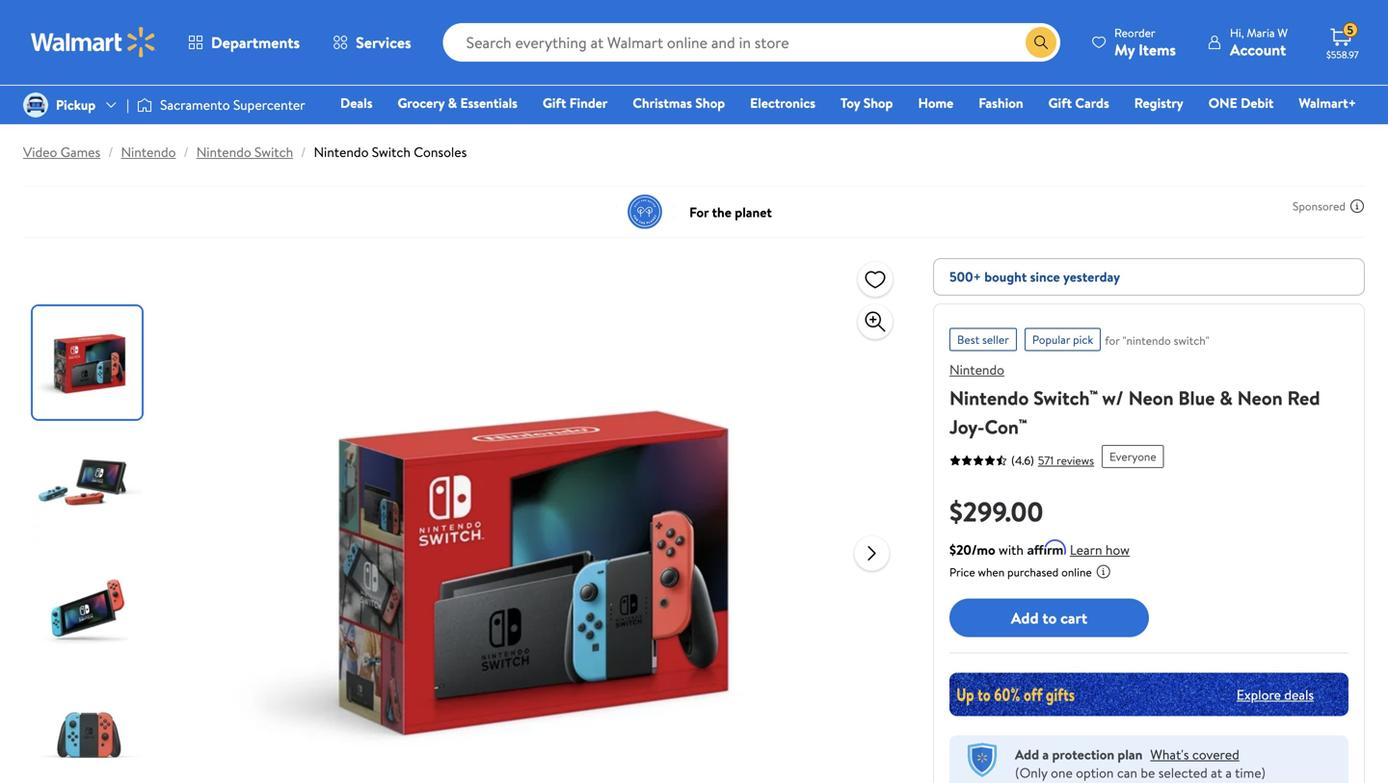 Task type: locate. For each thing, give the bounding box(es) containing it.
add for add a protection plan what's covered (only one option can be selected at a time)
[[1015, 746, 1039, 765]]

neon left red
[[1238, 385, 1283, 412]]

$20/mo
[[950, 541, 996, 560]]

gift for gift finder
[[543, 94, 566, 112]]

$558.97
[[1327, 48, 1359, 61]]

0 vertical spatial &
[[448, 94, 457, 112]]

add to cart button
[[950, 599, 1149, 638]]

1 horizontal spatial switch
[[372, 143, 411, 161]]

0 vertical spatial add
[[1011, 608, 1039, 629]]

1 horizontal spatial /
[[184, 143, 189, 161]]

switch™
[[1034, 385, 1098, 412]]

3 / from the left
[[301, 143, 306, 161]]

finder
[[570, 94, 608, 112]]

2 / from the left
[[184, 143, 189, 161]]

popular
[[1032, 332, 1070, 348]]

essentials
[[460, 94, 518, 112]]

Walmart Site-Wide search field
[[443, 23, 1061, 62]]

1 horizontal spatial shop
[[864, 94, 893, 112]]

sacramento supercenter
[[160, 95, 305, 114]]

1 horizontal spatial gift
[[1049, 94, 1072, 112]]

covered
[[1193, 746, 1240, 765]]

switch left consoles
[[372, 143, 411, 161]]

nintendo down 'sacramento supercenter'
[[196, 143, 251, 161]]

gift for gift cards
[[1049, 94, 1072, 112]]

2 shop from the left
[[864, 94, 893, 112]]

up to sixty percent off deals. shop now. image
[[950, 673, 1349, 717]]

nintendo up con™
[[950, 385, 1029, 412]]

a
[[1043, 746, 1049, 765], [1226, 764, 1232, 783]]

one
[[1209, 94, 1238, 112]]

0 horizontal spatial &
[[448, 94, 457, 112]]

 image left pickup
[[23, 93, 48, 118]]

gift left finder
[[543, 94, 566, 112]]

selected
[[1159, 764, 1208, 783]]

shop right christmas
[[696, 94, 725, 112]]

|
[[127, 95, 129, 114]]

0 vertical spatial nintendo link
[[121, 143, 176, 161]]

 image right |
[[137, 95, 152, 115]]

gift
[[543, 94, 566, 112], [1049, 94, 1072, 112]]

electronics
[[750, 94, 816, 112]]

a right at
[[1226, 764, 1232, 783]]

toy shop
[[841, 94, 893, 112]]

neon
[[1129, 385, 1174, 412], [1238, 385, 1283, 412]]

switch
[[255, 143, 293, 161], [372, 143, 411, 161]]

2 horizontal spatial /
[[301, 143, 306, 161]]

& inside "link"
[[448, 94, 457, 112]]

(only
[[1015, 764, 1048, 783]]

grocery & essentials
[[398, 94, 518, 112]]

/ down supercenter
[[301, 143, 306, 161]]

1 horizontal spatial nintendo link
[[950, 361, 1005, 379]]

shop right 'toy'
[[864, 94, 893, 112]]

0 horizontal spatial neon
[[1129, 385, 1174, 412]]

add a protection plan what's covered (only one option can be selected at a time)
[[1015, 746, 1266, 783]]

nintendo switch™ w/ neon blue & neon red joy-con™ image
[[222, 258, 839, 784]]

nintendo link
[[121, 143, 176, 161], [950, 361, 1005, 379]]

add left to
[[1011, 608, 1039, 629]]

1 / from the left
[[108, 143, 113, 161]]

add inside add a protection plan what's covered (only one option can be selected at a time)
[[1015, 746, 1039, 765]]

2 gift from the left
[[1049, 94, 1072, 112]]

fashion
[[979, 94, 1024, 112]]

nintendo down best seller
[[950, 361, 1005, 379]]

what's
[[1151, 746, 1189, 765]]

online
[[1062, 565, 1092, 581]]

nintendo
[[121, 143, 176, 161], [196, 143, 251, 161], [314, 143, 369, 161], [950, 361, 1005, 379], [950, 385, 1029, 412]]

one debit
[[1209, 94, 1274, 112]]

& right grocery
[[448, 94, 457, 112]]

1 vertical spatial add
[[1015, 746, 1039, 765]]

& right blue
[[1220, 385, 1233, 412]]

1 horizontal spatial neon
[[1238, 385, 1283, 412]]

consoles
[[414, 143, 467, 161]]

purchased
[[1008, 565, 1059, 581]]

christmas shop link
[[624, 93, 734, 113]]

blue
[[1179, 385, 1215, 412]]

ad disclaimer and feedback image
[[1350, 199, 1365, 214]]

0 horizontal spatial /
[[108, 143, 113, 161]]

add inside button
[[1011, 608, 1039, 629]]

for "nintendo switch"
[[1105, 333, 1210, 349]]

wpp logo image
[[965, 744, 1000, 779]]

walmart image
[[31, 27, 156, 58]]

gift left cards
[[1049, 94, 1072, 112]]

learn how
[[1070, 541, 1130, 560]]

1 switch from the left
[[255, 143, 293, 161]]

switch down supercenter
[[255, 143, 293, 161]]

time)
[[1235, 764, 1266, 783]]

1 shop from the left
[[696, 94, 725, 112]]

reviews
[[1057, 453, 1094, 469]]

since
[[1030, 268, 1060, 286]]

/ down sacramento
[[184, 143, 189, 161]]

500+
[[950, 268, 981, 286]]

add
[[1011, 608, 1039, 629], [1015, 746, 1039, 765]]

/
[[108, 143, 113, 161], [184, 143, 189, 161], [301, 143, 306, 161]]

toy shop link
[[832, 93, 902, 113]]

add left one
[[1015, 746, 1039, 765]]

0 horizontal spatial  image
[[23, 93, 48, 118]]

for
[[1105, 333, 1120, 349]]

a left one
[[1043, 746, 1049, 765]]

departments button
[[172, 19, 316, 66]]

nintendo link down best seller
[[950, 361, 1005, 379]]

gift finder link
[[534, 93, 616, 113]]

5
[[1347, 22, 1354, 38]]

/ right games
[[108, 143, 113, 161]]

con™
[[985, 414, 1027, 441]]

 image
[[23, 93, 48, 118], [137, 95, 152, 115]]

plan
[[1118, 746, 1143, 765]]

services button
[[316, 19, 428, 66]]

shop
[[696, 94, 725, 112], [864, 94, 893, 112]]

1 vertical spatial &
[[1220, 385, 1233, 412]]

w
[[1278, 25, 1288, 41]]

500+ bought since yesterday
[[950, 268, 1120, 286]]

nintendo switch™ w/ neon blue & neon red joy-con™ - image 3 of 5 image
[[33, 555, 146, 668]]

0 horizontal spatial a
[[1043, 746, 1049, 765]]

gift inside gift cards link
[[1049, 94, 1072, 112]]

cards
[[1075, 94, 1109, 112]]

nintendo switch consoles link
[[314, 143, 467, 161]]

to
[[1043, 608, 1057, 629]]

my
[[1115, 39, 1135, 60]]

2 switch from the left
[[372, 143, 411, 161]]

1 horizontal spatial  image
[[137, 95, 152, 115]]

with
[[999, 541, 1024, 560]]

0 horizontal spatial switch
[[255, 143, 293, 161]]

pick
[[1073, 332, 1094, 348]]

 image for pickup
[[23, 93, 48, 118]]

home link
[[910, 93, 962, 113]]

electronics link
[[742, 93, 824, 113]]

1 horizontal spatial &
[[1220, 385, 1233, 412]]

grocery
[[398, 94, 445, 112]]

0 horizontal spatial gift
[[543, 94, 566, 112]]

bought
[[985, 268, 1027, 286]]

nintendo link down |
[[121, 143, 176, 161]]

popular pick
[[1032, 332, 1094, 348]]

grocery & essentials link
[[389, 93, 526, 113]]

sacramento
[[160, 95, 230, 114]]

2 neon from the left
[[1238, 385, 1283, 412]]

1 gift from the left
[[543, 94, 566, 112]]

&
[[448, 94, 457, 112], [1220, 385, 1233, 412]]

gift inside gift finder link
[[543, 94, 566, 112]]

learn how button
[[1070, 540, 1130, 561]]

neon right w/
[[1129, 385, 1174, 412]]

what's covered button
[[1151, 746, 1240, 765]]

0 horizontal spatial shop
[[696, 94, 725, 112]]



Task type: vqa. For each thing, say whether or not it's contained in the screenshot.
at
yes



Task type: describe. For each thing, give the bounding box(es) containing it.
explore deals
[[1237, 686, 1314, 705]]

nintendo down deals link
[[314, 143, 369, 161]]

nintendo switch™ w/ neon blue & neon red joy-con™ - image 4 of 5 image
[[33, 680, 146, 784]]

seller
[[982, 332, 1009, 348]]

option
[[1076, 764, 1114, 783]]

nintendo nintendo switch™ w/ neon blue & neon red joy-con™
[[950, 361, 1320, 441]]

1 horizontal spatial a
[[1226, 764, 1232, 783]]

pickup
[[56, 95, 96, 114]]

maria
[[1247, 25, 1275, 41]]

cart
[[1061, 608, 1088, 629]]

home
[[918, 94, 954, 112]]

zoom image modal image
[[864, 310, 887, 334]]

sponsored
[[1293, 198, 1346, 215]]

fashion link
[[970, 93, 1032, 113]]

Search search field
[[443, 23, 1061, 62]]

hi, maria w account
[[1230, 25, 1288, 60]]

switch"
[[1174, 333, 1210, 349]]

571 reviews link
[[1034, 453, 1094, 469]]

1 neon from the left
[[1129, 385, 1174, 412]]

nintendo switch™ w/ neon blue & neon red joy-con™ - image 2 of 5 image
[[33, 431, 146, 544]]

price when purchased online
[[950, 565, 1092, 581]]

$20/mo with
[[950, 541, 1024, 560]]

0 horizontal spatial nintendo link
[[121, 143, 176, 161]]

account
[[1230, 39, 1286, 60]]

571
[[1038, 453, 1054, 469]]

gift cards link
[[1040, 93, 1118, 113]]

best
[[957, 332, 980, 348]]

add to cart
[[1011, 608, 1088, 629]]

shop for toy shop
[[864, 94, 893, 112]]

(4.6) 571 reviews
[[1011, 453, 1094, 469]]

w/
[[1103, 385, 1124, 412]]

video
[[23, 143, 57, 161]]

red
[[1288, 385, 1320, 412]]

everyone
[[1110, 449, 1157, 465]]

one debit link
[[1200, 93, 1283, 113]]

legal information image
[[1096, 565, 1111, 580]]

deals
[[340, 94, 373, 112]]

gift cards
[[1049, 94, 1109, 112]]

joy-
[[950, 414, 985, 441]]

nintendo down |
[[121, 143, 176, 161]]

debit
[[1241, 94, 1274, 112]]

reorder
[[1115, 25, 1156, 41]]

registry
[[1135, 94, 1184, 112]]

christmas
[[633, 94, 692, 112]]

walmart+
[[1299, 94, 1357, 112]]

christmas shop
[[633, 94, 725, 112]]

can
[[1117, 764, 1138, 783]]

nintendo switch™ w/ neon blue & neon red joy-con™ - image 1 of 5 image
[[33, 307, 146, 419]]

video games / nintendo / nintendo switch / nintendo switch consoles
[[23, 143, 467, 161]]

explore deals link
[[1229, 678, 1322, 712]]

add for add to cart
[[1011, 608, 1039, 629]]

search icon image
[[1034, 35, 1049, 50]]

gift finder
[[543, 94, 608, 112]]

games
[[60, 143, 100, 161]]

departments
[[211, 32, 300, 53]]

explore
[[1237, 686, 1281, 705]]

1 vertical spatial nintendo link
[[950, 361, 1005, 379]]

nintendo switch link
[[196, 143, 293, 161]]

$299.00
[[950, 493, 1044, 531]]

deals link
[[332, 93, 381, 113]]

(4.6)
[[1011, 453, 1034, 469]]

deals
[[1285, 686, 1314, 705]]

shop for christmas shop
[[696, 94, 725, 112]]

affirm image
[[1028, 540, 1066, 555]]

 image for sacramento supercenter
[[137, 95, 152, 115]]

items
[[1139, 39, 1176, 60]]

add to favorites list, nintendo switch™ w/ neon blue & neon red joy-con™ image
[[864, 268, 887, 292]]

reorder my items
[[1115, 25, 1176, 60]]

supercenter
[[233, 95, 305, 114]]

next media item image
[[861, 542, 884, 565]]

be
[[1141, 764, 1155, 783]]

registry link
[[1126, 93, 1192, 113]]

"nintendo
[[1123, 333, 1171, 349]]

& inside nintendo nintendo switch™ w/ neon blue & neon red joy-con™
[[1220, 385, 1233, 412]]

walmart+ link
[[1290, 93, 1365, 113]]

when
[[978, 565, 1005, 581]]

hi,
[[1230, 25, 1244, 41]]



